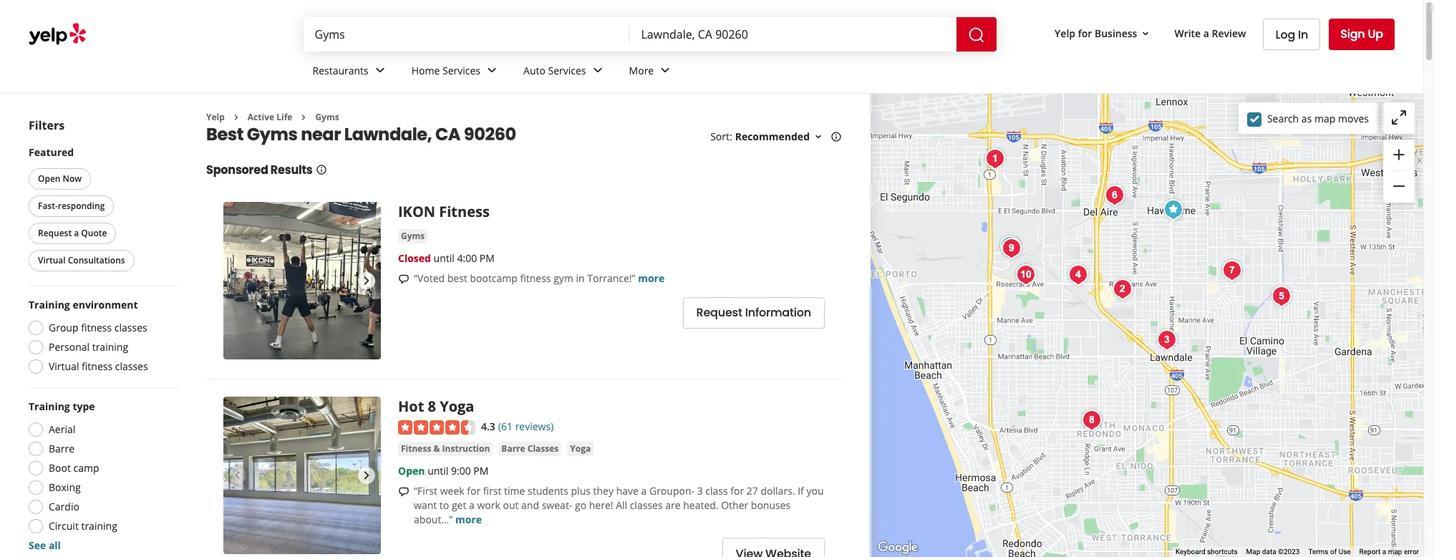 Task type: describe. For each thing, give the bounding box(es) containing it.
you
[[807, 484, 824, 498]]

life
[[277, 111, 293, 123]]

a for request
[[74, 227, 79, 239]]

recommended button
[[735, 130, 825, 144]]

heated.
[[684, 499, 719, 512]]

home services
[[412, 63, 481, 77]]

request a quote button
[[29, 223, 116, 244]]

information
[[746, 305, 812, 321]]

map for moves
[[1315, 111, 1336, 125]]

a for write
[[1204, 26, 1210, 40]]

featured group
[[26, 145, 178, 274]]

more
[[629, 63, 654, 77]]

sign up link
[[1330, 19, 1396, 50]]

now
[[63, 173, 82, 185]]

if
[[798, 484, 804, 498]]

training type
[[29, 400, 95, 413]]

report a map error link
[[1360, 548, 1420, 556]]

ikon fitness link
[[398, 202, 490, 222]]

circuit
[[49, 519, 79, 533]]

write a review
[[1175, 26, 1247, 40]]

0 horizontal spatial gyms
[[247, 123, 298, 146]]

ikon fitness image
[[224, 202, 381, 360]]

yoga inside yoga button
[[570, 443, 591, 455]]

best
[[206, 123, 244, 146]]

environment
[[73, 298, 138, 312]]

hot 8 yoga image inside map region
[[996, 232, 1025, 260]]

here!
[[589, 499, 614, 512]]

yelp for business
[[1055, 26, 1138, 40]]

next image
[[358, 273, 375, 290]]

sweat-
[[542, 499, 573, 512]]

active life link
[[248, 111, 293, 123]]

0 vertical spatial 16 info v2 image
[[831, 131, 842, 143]]

get
[[452, 499, 467, 512]]

0 horizontal spatial for
[[467, 484, 481, 498]]

all
[[49, 539, 61, 552]]

24 chevron down v2 image for restaurants
[[372, 62, 389, 79]]

a right get
[[469, 499, 475, 512]]

boxing
[[49, 481, 81, 494]]

circuit training
[[49, 519, 117, 533]]

personal
[[49, 340, 90, 354]]

closed
[[398, 252, 431, 265]]

group
[[49, 321, 78, 335]]

instruction
[[442, 443, 490, 455]]

3
[[698, 484, 703, 498]]

want
[[414, 499, 437, 512]]

hot
[[398, 397, 424, 417]]

until for fitness
[[434, 252, 455, 265]]

yoga link
[[568, 442, 594, 456]]

google image
[[875, 539, 922, 557]]

27
[[747, 484, 759, 498]]

other
[[722, 499, 749, 512]]

yelp for yelp link
[[206, 111, 225, 123]]

are
[[666, 499, 681, 512]]

1 horizontal spatial gyms
[[315, 111, 339, 123]]

log in link
[[1264, 19, 1321, 50]]

yelp for yelp for business
[[1055, 26, 1076, 40]]

(61 reviews)
[[498, 420, 554, 434]]

virtual for virtual fitness classes
[[49, 360, 79, 373]]

4:00
[[457, 252, 477, 265]]

up
[[1369, 26, 1384, 42]]

zoom out image
[[1391, 178, 1408, 195]]

terms of use link
[[1309, 548, 1352, 556]]

ca
[[436, 123, 461, 146]]

16 chevron right v2 image for gyms
[[298, 112, 310, 123]]

for inside button
[[1079, 26, 1093, 40]]

previous image for hot 8 yoga
[[229, 467, 246, 485]]

terms
[[1309, 548, 1329, 556]]

error
[[1405, 548, 1420, 556]]

full circle athletics image
[[1153, 326, 1182, 354]]

until for 8
[[428, 464, 449, 478]]

pm for hot 8 yoga
[[474, 464, 489, 478]]

torrance!"
[[588, 272, 636, 285]]

restaurants link
[[301, 52, 400, 93]]

next image
[[358, 467, 375, 485]]

open now
[[38, 173, 82, 185]]

services for auto services
[[548, 63, 586, 77]]

map data ©2023
[[1247, 548, 1301, 556]]

work
[[477, 499, 501, 512]]

data
[[1263, 548, 1277, 556]]

(61 reviews) link
[[498, 419, 554, 434]]

boot
[[49, 461, 71, 475]]

classes for virtual fitness classes
[[115, 360, 148, 373]]

1 horizontal spatial for
[[731, 484, 744, 498]]

in
[[576, 272, 585, 285]]

filters
[[29, 117, 65, 133]]

request for request information
[[697, 305, 743, 321]]

closed until 4:00 pm
[[398, 252, 495, 265]]

featured
[[29, 145, 74, 159]]

more link
[[618, 52, 686, 93]]

&
[[434, 443, 440, 455]]

training for aerial
[[29, 400, 70, 413]]

hot 8 yoga
[[398, 397, 475, 417]]

1 horizontal spatial fitness
[[439, 202, 490, 222]]

16 chevron down v2 image for yelp for business
[[1141, 28, 1152, 39]]

classes for group fitness classes
[[114, 321, 147, 335]]

write
[[1175, 26, 1202, 40]]

sort:
[[711, 130, 733, 144]]

24 hour fitness - manhattan beach image
[[1012, 260, 1041, 289]]

see all
[[29, 539, 61, 552]]

barre classes
[[502, 443, 559, 455]]

map
[[1247, 548, 1261, 556]]

zoom in image
[[1391, 146, 1408, 163]]

fitness & instruction button
[[398, 442, 493, 456]]

fast-responding button
[[29, 196, 114, 217]]

of
[[1331, 548, 1338, 556]]

consultations
[[68, 254, 125, 266]]

Find text field
[[315, 27, 619, 42]]

fuerza gym image
[[1268, 282, 1297, 311]]

yelp link
[[206, 111, 225, 123]]

16 speech v2 image
[[398, 274, 410, 285]]

search as map moves
[[1268, 111, 1370, 125]]

sign
[[1341, 26, 1366, 42]]

shortcuts
[[1208, 548, 1238, 556]]

keyboard shortcuts
[[1176, 548, 1238, 556]]

slideshow element for hot 8 yoga
[[224, 397, 381, 555]]

la fitness image
[[1109, 275, 1138, 303]]

groupon-
[[650, 484, 695, 498]]

24 chevron down v2 image for auto services
[[589, 62, 606, 79]]

use
[[1339, 548, 1352, 556]]

0 vertical spatial gyms link
[[315, 111, 339, 123]]

body by quilz image
[[1160, 195, 1188, 224]]

request information button
[[683, 297, 825, 329]]

a for report
[[1383, 548, 1387, 556]]



Task type: vqa. For each thing, say whether or not it's contained in the screenshot.
the LA Fitness IMAGE
yes



Task type: locate. For each thing, give the bounding box(es) containing it.
bonuses
[[751, 499, 791, 512]]

out
[[503, 499, 519, 512]]

see
[[29, 539, 46, 552]]

request for request a quote
[[38, 227, 72, 239]]

option group containing training type
[[24, 400, 178, 553]]

for up other
[[731, 484, 744, 498]]

virtual for virtual consultations
[[38, 254, 66, 266]]

24 chevron down v2 image
[[484, 62, 501, 79], [657, 62, 674, 79]]

1 horizontal spatial more link
[[638, 272, 665, 285]]

results
[[271, 162, 313, 179]]

a
[[1204, 26, 1210, 40], [74, 227, 79, 239], [642, 484, 647, 498], [469, 499, 475, 512], [1383, 548, 1387, 556]]

open inside button
[[38, 173, 61, 185]]

gyms inside button
[[401, 230, 425, 242]]

1 vertical spatial 16 info v2 image
[[316, 164, 327, 176]]

1 horizontal spatial 16 chevron down v2 image
[[1141, 28, 1152, 39]]

code 3 athletics hawthorne image
[[1219, 256, 1247, 285]]

16 chevron down v2 image right "recommended" on the top
[[813, 131, 825, 143]]

virtual inside virtual consultations button
[[38, 254, 66, 266]]

1 horizontal spatial map
[[1389, 548, 1403, 556]]

yelp for business button
[[1050, 20, 1158, 46]]

fitness left gym
[[520, 272, 551, 285]]

1 none field from the left
[[315, 27, 619, 42]]

16 chevron right v2 image for active life
[[231, 112, 242, 123]]

0 horizontal spatial 16 chevron down v2 image
[[813, 131, 825, 143]]

24 chevron down v2 image right more
[[657, 62, 674, 79]]

2 none field from the left
[[642, 27, 945, 42]]

gyms up closed
[[401, 230, 425, 242]]

1 horizontal spatial yelp
[[1055, 26, 1076, 40]]

24 chevron down v2 image for more
[[657, 62, 674, 79]]

0 horizontal spatial 16 chevron right v2 image
[[231, 112, 242, 123]]

1 horizontal spatial barre
[[502, 443, 526, 455]]

16 chevron right v2 image right yelp link
[[231, 112, 242, 123]]

more link for hot 8 yoga
[[456, 513, 482, 527]]

camp
[[73, 461, 99, 475]]

16 chevron right v2 image
[[231, 112, 242, 123], [298, 112, 310, 123]]

1 horizontal spatial more
[[638, 272, 665, 285]]

16 chevron down v2 image for recommended
[[813, 131, 825, 143]]

fitness & instruction link
[[398, 442, 493, 456]]

training
[[92, 340, 128, 354], [81, 519, 117, 533]]

map region
[[838, 75, 1435, 557]]

0 horizontal spatial open
[[38, 173, 61, 185]]

2 option group from the top
[[24, 400, 178, 553]]

request left information
[[697, 305, 743, 321]]

0 vertical spatial virtual
[[38, 254, 66, 266]]

0 vertical spatial yelp
[[1055, 26, 1076, 40]]

more right torrance!"
[[638, 272, 665, 285]]

1 horizontal spatial yoga
[[570, 443, 591, 455]]

business categories element
[[301, 52, 1396, 93]]

none field find
[[315, 27, 619, 42]]

0 horizontal spatial barre
[[49, 442, 75, 456]]

0 vertical spatial open
[[38, 173, 61, 185]]

sponsored results
[[206, 162, 313, 179]]

0 vertical spatial option group
[[24, 298, 178, 378]]

4.3
[[481, 420, 496, 434]]

1 vertical spatial request
[[697, 305, 743, 321]]

services right auto
[[548, 63, 586, 77]]

0 horizontal spatial 24 chevron down v2 image
[[484, 62, 501, 79]]

1 vertical spatial 16 chevron down v2 image
[[813, 131, 825, 143]]

group fitness classes
[[49, 321, 147, 335]]

0 horizontal spatial request
[[38, 227, 72, 239]]

16 info v2 image right recommended popup button at the top of the page
[[831, 131, 842, 143]]

0 vertical spatial classes
[[114, 321, 147, 335]]

1 vertical spatial fitness
[[81, 321, 112, 335]]

game time strength gts - redondo beach image
[[1078, 406, 1107, 434]]

0 vertical spatial more
[[638, 272, 665, 285]]

equinox south bay image
[[1065, 260, 1093, 289]]

none field the near
[[642, 27, 945, 42]]

yelp left business
[[1055, 26, 1076, 40]]

barre inside button
[[502, 443, 526, 455]]

2 vertical spatial classes
[[630, 499, 663, 512]]

"voted best bootcamp fitness gym in torrance!" more
[[414, 272, 665, 285]]

request information
[[697, 305, 812, 321]]

0 horizontal spatial map
[[1315, 111, 1336, 125]]

a inside 'link'
[[1204, 26, 1210, 40]]

responding
[[58, 200, 105, 212]]

None field
[[315, 27, 619, 42], [642, 27, 945, 42]]

training environment
[[29, 298, 138, 312]]

1 vertical spatial more
[[456, 513, 482, 527]]

1 horizontal spatial 24 chevron down v2 image
[[589, 62, 606, 79]]

barry's south bay image
[[998, 234, 1027, 263]]

1 vertical spatial yelp
[[206, 111, 225, 123]]

0 vertical spatial request
[[38, 227, 72, 239]]

request inside "button"
[[697, 305, 743, 321]]

log in
[[1276, 26, 1309, 43]]

barre down aerial
[[49, 442, 75, 456]]

coast fitness image
[[1101, 181, 1130, 210]]

home
[[412, 63, 440, 77]]

16 chevron down v2 image
[[1141, 28, 1152, 39], [813, 131, 825, 143]]

open left now
[[38, 173, 61, 185]]

ikon fitness
[[398, 202, 490, 222]]

1 horizontal spatial gyms link
[[398, 230, 428, 244]]

lawndale,
[[344, 123, 432, 146]]

classes down environment
[[114, 321, 147, 335]]

0 horizontal spatial more link
[[456, 513, 482, 527]]

1 vertical spatial until
[[428, 464, 449, 478]]

pm right "4:00"
[[480, 252, 495, 265]]

gyms right life
[[315, 111, 339, 123]]

virtual down request a quote button
[[38, 254, 66, 266]]

24 chevron down v2 image left auto
[[484, 62, 501, 79]]

more link for ikon fitness
[[638, 272, 665, 285]]

reviews)
[[516, 420, 554, 434]]

ikon
[[398, 202, 436, 222]]

1 vertical spatial fitness
[[401, 443, 432, 455]]

a inside button
[[74, 227, 79, 239]]

1 vertical spatial hot 8 yoga image
[[224, 397, 381, 555]]

near
[[301, 123, 341, 146]]

4.3 star rating image
[[398, 421, 476, 435]]

1 vertical spatial open
[[398, 464, 425, 478]]

0 vertical spatial pm
[[480, 252, 495, 265]]

1 24 chevron down v2 image from the left
[[372, 62, 389, 79]]

map right 'as'
[[1315, 111, 1336, 125]]

services right home
[[443, 63, 481, 77]]

1 vertical spatial yoga
[[570, 443, 591, 455]]

search
[[1268, 111, 1300, 125]]

24 chevron down v2 image right auto services
[[589, 62, 606, 79]]

for left business
[[1079, 26, 1093, 40]]

24 chevron down v2 image for home services
[[484, 62, 501, 79]]

training
[[29, 298, 70, 312], [29, 400, 70, 413]]

more down get
[[456, 513, 482, 527]]

0 horizontal spatial more
[[456, 513, 482, 527]]

boot camp
[[49, 461, 99, 475]]

more link right torrance!"
[[638, 272, 665, 285]]

bootcamp
[[470, 272, 518, 285]]

0 horizontal spatial yelp
[[206, 111, 225, 123]]

all
[[616, 499, 628, 512]]

request a quote
[[38, 227, 107, 239]]

more link down get
[[456, 513, 482, 527]]

fitness for group fitness classes
[[81, 321, 112, 335]]

1 horizontal spatial 16 info v2 image
[[831, 131, 842, 143]]

yoga right classes
[[570, 443, 591, 455]]

1 vertical spatial training
[[81, 519, 117, 533]]

16 chevron right v2 image right life
[[298, 112, 310, 123]]

fitness inside 'button'
[[401, 443, 432, 455]]

0 vertical spatial hot 8 yoga image
[[996, 232, 1025, 260]]

virtual inside option group
[[49, 360, 79, 373]]

24 chevron down v2 image inside restaurants link
[[372, 62, 389, 79]]

0 vertical spatial more link
[[638, 272, 665, 285]]

1 horizontal spatial hot 8 yoga image
[[996, 232, 1025, 260]]

a right write
[[1204, 26, 1210, 40]]

16 info v2 image right results
[[316, 164, 327, 176]]

1 vertical spatial slideshow element
[[224, 397, 381, 555]]

until left "4:00"
[[434, 252, 455, 265]]

report a map error
[[1360, 548, 1420, 556]]

1 training from the top
[[29, 298, 70, 312]]

©2023
[[1279, 548, 1301, 556]]

open for open now
[[38, 173, 61, 185]]

0 vertical spatial previous image
[[229, 273, 246, 290]]

previous image for ikon fitness
[[229, 273, 246, 290]]

1 previous image from the top
[[229, 273, 246, 290]]

1 services from the left
[[443, 63, 481, 77]]

1 16 chevron right v2 image from the left
[[231, 112, 242, 123]]

fast-
[[38, 200, 58, 212]]

class
[[706, 484, 728, 498]]

0 vertical spatial training
[[92, 340, 128, 354]]

search image
[[968, 26, 985, 43]]

expand map image
[[1391, 109, 1408, 126]]

16 chevron down v2 image inside recommended popup button
[[813, 131, 825, 143]]

0 vertical spatial 16 chevron down v2 image
[[1141, 28, 1152, 39]]

0 vertical spatial map
[[1315, 111, 1336, 125]]

2 previous image from the top
[[229, 467, 246, 485]]

1 vertical spatial classes
[[115, 360, 148, 373]]

24 chevron down v2 image inside auto services link
[[589, 62, 606, 79]]

request inside button
[[38, 227, 72, 239]]

1 horizontal spatial 24 chevron down v2 image
[[657, 62, 674, 79]]

training up virtual fitness classes
[[92, 340, 128, 354]]

in
[[1299, 26, 1309, 43]]

first
[[483, 484, 502, 498]]

barre for barre
[[49, 442, 75, 456]]

24 chevron down v2 image inside more link
[[657, 62, 674, 79]]

0 horizontal spatial gyms link
[[315, 111, 339, 123]]

yelp left active
[[206, 111, 225, 123]]

16 speech v2 image
[[398, 486, 410, 498]]

1 vertical spatial more link
[[456, 513, 482, 527]]

1 horizontal spatial open
[[398, 464, 425, 478]]

auto services link
[[512, 52, 618, 93]]

1 horizontal spatial none field
[[642, 27, 945, 42]]

"voted
[[414, 272, 445, 285]]

2 24 chevron down v2 image from the left
[[589, 62, 606, 79]]

fitness left &
[[401, 443, 432, 455]]

training for group fitness classes
[[29, 298, 70, 312]]

0 horizontal spatial services
[[443, 63, 481, 77]]

gyms up sponsored results
[[247, 123, 298, 146]]

0 vertical spatial yoga
[[440, 397, 475, 417]]

classes
[[528, 443, 559, 455]]

16 chevron down v2 image right business
[[1141, 28, 1152, 39]]

sponsored
[[206, 162, 268, 179]]

until
[[434, 252, 455, 265], [428, 464, 449, 478]]

active life
[[248, 111, 293, 123]]

sign up
[[1341, 26, 1384, 42]]

option group
[[24, 298, 178, 378], [24, 400, 178, 553]]

24 chevron down v2 image
[[372, 62, 389, 79], [589, 62, 606, 79]]

0 horizontal spatial 16 info v2 image
[[316, 164, 327, 176]]

0 vertical spatial fitness
[[520, 272, 551, 285]]

about…"
[[414, 513, 453, 527]]

classes inside the "first week for first time students plus they have a groupon- 3 class for 27 dollars. if you want to get a work out and sweat- go here! all classes are heated. other bonuses about…"
[[630, 499, 663, 512]]

0 vertical spatial until
[[434, 252, 455, 265]]

gyms link up closed
[[398, 230, 428, 244]]

option group containing training environment
[[24, 298, 178, 378]]

classes down personal training
[[115, 360, 148, 373]]

24 chevron down v2 image inside the home services link
[[484, 62, 501, 79]]

open up 16 speech v2 icon
[[398, 464, 425, 478]]

more
[[638, 272, 665, 285], [456, 513, 482, 527]]

map for error
[[1389, 548, 1403, 556]]

fitness for virtual fitness classes
[[82, 360, 113, 373]]

keyboard
[[1176, 548, 1206, 556]]

training for personal training
[[92, 340, 128, 354]]

1 horizontal spatial request
[[697, 305, 743, 321]]

barre for barre classes
[[502, 443, 526, 455]]

none field up business categories "element"
[[642, 27, 945, 42]]

plus
[[571, 484, 591, 498]]

report
[[1360, 548, 1381, 556]]

training up group
[[29, 298, 70, 312]]

fitness up personal training
[[81, 321, 112, 335]]

1 horizontal spatial services
[[548, 63, 586, 77]]

write a review link
[[1169, 20, 1253, 46]]

map left error
[[1389, 548, 1403, 556]]

(61
[[498, 420, 513, 434]]

16 chevron down v2 image inside the yelp for business button
[[1141, 28, 1152, 39]]

group
[[1384, 140, 1416, 203]]

type
[[73, 400, 95, 413]]

None search field
[[303, 17, 1000, 52]]

more link
[[638, 272, 665, 285], [456, 513, 482, 527]]

2 24 chevron down v2 image from the left
[[657, 62, 674, 79]]

barre classes link
[[499, 442, 562, 456]]

students
[[528, 484, 569, 498]]

week
[[440, 484, 465, 498]]

see all button
[[29, 539, 61, 552]]

24 chevron down v2 image right "restaurants"
[[372, 62, 389, 79]]

0 horizontal spatial hot 8 yoga image
[[224, 397, 381, 555]]

0 horizontal spatial fitness
[[401, 443, 432, 455]]

yelp inside button
[[1055, 26, 1076, 40]]

Near text field
[[642, 27, 945, 42]]

business
[[1095, 26, 1138, 40]]

2 horizontal spatial gyms
[[401, 230, 425, 242]]

previous image
[[229, 273, 246, 290], [229, 467, 246, 485]]

review
[[1213, 26, 1247, 40]]

anytime fitness image
[[981, 144, 1010, 173]]

barre down (61
[[502, 443, 526, 455]]

1 vertical spatial pm
[[474, 464, 489, 478]]

fitness & instruction
[[401, 443, 490, 455]]

home services link
[[400, 52, 512, 93]]

a right report
[[1383, 548, 1387, 556]]

restaurants
[[313, 63, 369, 77]]

slideshow element for ikon fitness
[[224, 202, 381, 360]]

auto
[[524, 63, 546, 77]]

1 vertical spatial previous image
[[229, 467, 246, 485]]

time
[[504, 484, 525, 498]]

1 24 chevron down v2 image from the left
[[484, 62, 501, 79]]

keyboard shortcuts button
[[1176, 547, 1238, 557]]

a left quote
[[74, 227, 79, 239]]

2 services from the left
[[548, 63, 586, 77]]

pm right 9:00
[[474, 464, 489, 478]]

pm for ikon fitness
[[480, 252, 495, 265]]

go
[[575, 499, 587, 512]]

8
[[428, 397, 436, 417]]

0 horizontal spatial 24 chevron down v2 image
[[372, 62, 389, 79]]

slideshow element
[[224, 202, 381, 360], [224, 397, 381, 555]]

1 horizontal spatial 16 chevron right v2 image
[[298, 112, 310, 123]]

request down fast-
[[38, 227, 72, 239]]

services for home services
[[443, 63, 481, 77]]

they
[[594, 484, 614, 498]]

2 horizontal spatial for
[[1079, 26, 1093, 40]]

2 slideshow element from the top
[[224, 397, 381, 555]]

0 horizontal spatial yoga
[[440, 397, 475, 417]]

1 option group from the top
[[24, 298, 178, 378]]

2 training from the top
[[29, 400, 70, 413]]

classes down the have
[[630, 499, 663, 512]]

yoga button
[[568, 442, 594, 456]]

"first
[[414, 484, 438, 498]]

1 vertical spatial training
[[29, 400, 70, 413]]

1 slideshow element from the top
[[224, 202, 381, 360]]

terms of use
[[1309, 548, 1352, 556]]

0 horizontal spatial none field
[[315, 27, 619, 42]]

gyms link right life
[[315, 111, 339, 123]]

gyms
[[315, 111, 339, 123], [247, 123, 298, 146], [401, 230, 425, 242]]

a right the have
[[642, 484, 647, 498]]

16 info v2 image
[[831, 131, 842, 143], [316, 164, 327, 176]]

0 vertical spatial slideshow element
[[224, 202, 381, 360]]

hot 8 yoga image
[[996, 232, 1025, 260], [224, 397, 381, 555]]

moves
[[1339, 111, 1370, 125]]

1 vertical spatial map
[[1389, 548, 1403, 556]]

1 vertical spatial virtual
[[49, 360, 79, 373]]

yoga right 8
[[440, 397, 475, 417]]

1 vertical spatial option group
[[24, 400, 178, 553]]

1 vertical spatial gyms link
[[398, 230, 428, 244]]

fitness up "4:00"
[[439, 202, 490, 222]]

0 vertical spatial fitness
[[439, 202, 490, 222]]

open for open until 9:00 pm
[[398, 464, 425, 478]]

dollars.
[[761, 484, 796, 498]]

until down &
[[428, 464, 449, 478]]

fitness down personal training
[[82, 360, 113, 373]]

to
[[440, 499, 449, 512]]

0 vertical spatial training
[[29, 298, 70, 312]]

virtual consultations
[[38, 254, 125, 266]]

2 vertical spatial fitness
[[82, 360, 113, 373]]

for left first
[[467, 484, 481, 498]]

90260
[[464, 123, 516, 146]]

barre
[[49, 442, 75, 456], [502, 443, 526, 455]]

2 16 chevron right v2 image from the left
[[298, 112, 310, 123]]

none field up the home services link
[[315, 27, 619, 42]]

training right circuit
[[81, 519, 117, 533]]

training up aerial
[[29, 400, 70, 413]]

virtual down 'personal'
[[49, 360, 79, 373]]

training for circuit training
[[81, 519, 117, 533]]



